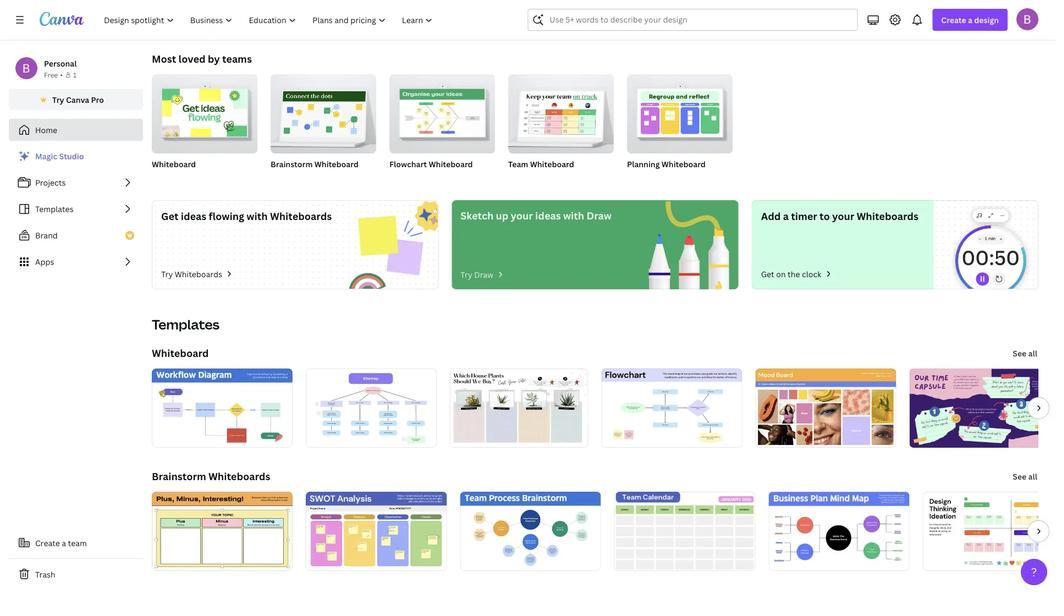Task type: locate. For each thing, give the bounding box(es) containing it.
planning whiteboard
[[627, 159, 706, 169]]

create left team
[[35, 538, 60, 549]]

create
[[942, 15, 967, 25], [35, 538, 60, 549]]

1 vertical spatial get
[[762, 269, 775, 279]]

0 vertical spatial a
[[969, 15, 973, 25]]

with
[[564, 209, 585, 222], [247, 209, 268, 223]]

group for team whiteboard
[[509, 70, 614, 154]]

0 vertical spatial see all
[[1014, 348, 1038, 359]]

social
[[575, 17, 595, 26]]

0 vertical spatial all
[[1029, 348, 1038, 359]]

for you button
[[336, 0, 362, 35]]

1 see from the top
[[1014, 348, 1027, 359]]

1 horizontal spatial a
[[784, 209, 789, 223]]

0 horizontal spatial templates
[[35, 204, 74, 214]]

1 vertical spatial brainstorm
[[152, 470, 206, 483]]

home link
[[9, 119, 143, 141]]

up
[[496, 209, 509, 222]]

free •
[[44, 70, 63, 79]]

whiteboard for planning whiteboard
[[662, 159, 706, 169]]

flowchart whiteboard
[[390, 159, 473, 169]]

1 group from the left
[[152, 70, 258, 154]]

a inside dropdown button
[[969, 15, 973, 25]]

social media button
[[575, 0, 616, 35]]

trash link
[[9, 564, 143, 586]]

0 horizontal spatial brainstorm
[[152, 470, 206, 483]]

team whiteboard group
[[509, 70, 614, 183]]

0 vertical spatial brainstorm
[[271, 159, 313, 169]]

docs
[[403, 17, 419, 26]]

templates up whiteboard link
[[152, 316, 220, 334]]

templates
[[35, 204, 74, 214], [152, 316, 220, 334]]

brainstorm whiteboard
[[271, 159, 359, 169]]

ideas
[[536, 209, 561, 222], [181, 209, 207, 223]]

0 horizontal spatial get
[[161, 209, 179, 223]]

bob builder image
[[1017, 8, 1039, 30]]

group for whiteboard
[[152, 70, 258, 154]]

1 see all link from the top
[[1012, 342, 1039, 364]]

2 see from the top
[[1014, 471, 1027, 482]]

draw
[[587, 209, 612, 222], [474, 269, 494, 280]]

create inside create a team button
[[35, 538, 60, 549]]

see all for brainstorm whiteboards
[[1014, 471, 1038, 482]]

presentations
[[512, 17, 556, 26]]

magic studio link
[[9, 145, 143, 167]]

see all link for whiteboard
[[1012, 342, 1039, 364]]

? button
[[1022, 559, 1048, 586]]

whiteboard inside flowchart whiteboard group
[[429, 159, 473, 169]]

magic studio
[[35, 151, 84, 162]]

None search field
[[528, 9, 858, 31]]

a for design
[[969, 15, 973, 25]]

a right add
[[784, 209, 789, 223]]

a
[[969, 15, 973, 25], [784, 209, 789, 223], [62, 538, 66, 549]]

try
[[52, 94, 64, 105], [161, 269, 173, 279], [461, 269, 473, 280]]

see all link
[[1012, 342, 1039, 364], [1012, 466, 1039, 488]]

try for get
[[161, 269, 173, 279]]

home
[[35, 125, 57, 135]]

your right up
[[511, 209, 533, 222]]

add a timer to your whiteboards
[[762, 209, 919, 223]]

0 vertical spatial templates
[[35, 204, 74, 214]]

whiteboard for team whiteboard
[[530, 159, 575, 169]]

3 group from the left
[[390, 70, 495, 154]]

a left team
[[62, 538, 66, 549]]

2 horizontal spatial a
[[969, 15, 973, 25]]

ideas left flowing
[[181, 209, 207, 223]]

get
[[161, 209, 179, 223], [762, 269, 775, 279]]

all
[[1029, 348, 1038, 359], [1029, 471, 1038, 482]]

see for brainstorm whiteboards
[[1014, 471, 1027, 482]]

most
[[152, 52, 176, 66]]

canva
[[66, 94, 89, 105]]

brainstorm
[[271, 159, 313, 169], [152, 470, 206, 483]]

see for whiteboard
[[1014, 348, 1027, 359]]

see
[[1014, 348, 1027, 359], [1014, 471, 1027, 482]]

your
[[511, 209, 533, 222], [833, 209, 855, 223]]

0 vertical spatial see all link
[[1012, 342, 1039, 364]]

group for planning whiteboard
[[627, 70, 733, 154]]

brainstorm whiteboards
[[152, 470, 270, 483]]

whiteboard inside team whiteboard group
[[530, 159, 575, 169]]

team whiteboard
[[509, 159, 575, 169]]

get for get on the clock
[[762, 269, 775, 279]]

a left design
[[969, 15, 973, 25]]

1 vertical spatial see all
[[1014, 471, 1038, 482]]

0 horizontal spatial try
[[52, 94, 64, 105]]

0 vertical spatial create
[[942, 15, 967, 25]]

1 vertical spatial see all link
[[1012, 466, 1039, 488]]

whiteboards
[[270, 209, 332, 223], [857, 209, 919, 223], [175, 269, 222, 279], [209, 470, 270, 483]]

brainstorm whiteboard group
[[271, 70, 376, 183]]

videos button
[[644, 0, 670, 35]]

2 horizontal spatial try
[[461, 269, 473, 280]]

1 vertical spatial draw
[[474, 269, 494, 280]]

1 horizontal spatial ideas
[[536, 209, 561, 222]]

0 horizontal spatial create
[[35, 538, 60, 549]]

4 group from the left
[[509, 70, 614, 154]]

list
[[9, 145, 143, 273]]

5 group from the left
[[627, 70, 733, 154]]

social media
[[575, 17, 616, 26]]

whiteboard inside brainstorm whiteboard group
[[315, 159, 359, 169]]

0 vertical spatial see
[[1014, 348, 1027, 359]]

your right to
[[833, 209, 855, 223]]

to
[[820, 209, 830, 223]]

design
[[975, 15, 1000, 25]]

brainstorm for brainstorm whiteboards
[[152, 470, 206, 483]]

1 vertical spatial a
[[784, 209, 789, 223]]

brand link
[[9, 225, 143, 247]]

clock
[[802, 269, 822, 279]]

1 see all from the top
[[1014, 348, 1038, 359]]

see all for whiteboard
[[1014, 348, 1038, 359]]

0 vertical spatial get
[[161, 209, 179, 223]]

1 horizontal spatial brainstorm
[[271, 159, 313, 169]]

0 horizontal spatial a
[[62, 538, 66, 549]]

1 horizontal spatial create
[[942, 15, 967, 25]]

try for sketch
[[461, 269, 473, 280]]

team
[[68, 538, 87, 549]]

•
[[60, 70, 63, 79]]

2 group from the left
[[271, 70, 376, 154]]

1 horizontal spatial draw
[[587, 209, 612, 222]]

0 vertical spatial draw
[[587, 209, 612, 222]]

1 all from the top
[[1029, 348, 1038, 359]]

1 vertical spatial see
[[1014, 471, 1027, 482]]

ideas right up
[[536, 209, 561, 222]]

1 vertical spatial templates
[[152, 316, 220, 334]]

create left design
[[942, 15, 967, 25]]

Search search field
[[550, 9, 836, 30]]

2 all from the top
[[1029, 471, 1038, 482]]

a inside button
[[62, 538, 66, 549]]

create a team button
[[9, 532, 143, 554]]

planning
[[627, 159, 660, 169]]

list containing magic studio
[[9, 145, 143, 273]]

teams
[[222, 52, 252, 66]]

2 vertical spatial a
[[62, 538, 66, 549]]

2 see all from the top
[[1014, 471, 1038, 482]]

by
[[208, 52, 220, 66]]

0 horizontal spatial draw
[[474, 269, 494, 280]]

projects
[[35, 178, 66, 188]]

create a design
[[942, 15, 1000, 25]]

see all
[[1014, 348, 1038, 359], [1014, 471, 1038, 482]]

create inside 'create a design' dropdown button
[[942, 15, 967, 25]]

2 see all link from the top
[[1012, 466, 1039, 488]]

1 vertical spatial all
[[1029, 471, 1038, 482]]

1 vertical spatial create
[[35, 538, 60, 549]]

1 horizontal spatial try
[[161, 269, 173, 279]]

create for create a team
[[35, 538, 60, 549]]

presentations button
[[512, 0, 556, 35]]

try canva pro
[[52, 94, 104, 105]]

brainstorm inside group
[[271, 159, 313, 169]]

group for brainstorm whiteboard
[[271, 70, 376, 154]]

flowchart whiteboard group
[[390, 70, 495, 183]]

all for brainstorm whiteboards
[[1029, 471, 1038, 482]]

1 horizontal spatial get
[[762, 269, 775, 279]]

whiteboard
[[152, 159, 196, 169], [315, 159, 359, 169], [429, 159, 473, 169], [530, 159, 575, 169], [662, 159, 706, 169], [152, 346, 209, 360]]

you
[[349, 17, 361, 26]]

whiteboard inside the planning whiteboard group
[[662, 159, 706, 169]]

magic
[[35, 151, 57, 162]]

group
[[152, 70, 258, 154], [271, 70, 376, 154], [390, 70, 495, 154], [509, 70, 614, 154], [627, 70, 733, 154]]

templates down 'projects'
[[35, 204, 74, 214]]

0 horizontal spatial with
[[247, 209, 268, 223]]

for you
[[337, 17, 361, 26]]

create a team
[[35, 538, 87, 549]]



Task type: describe. For each thing, give the bounding box(es) containing it.
top level navigation element
[[97, 9, 442, 31]]

most loved by teams
[[152, 52, 252, 66]]

1 horizontal spatial templates
[[152, 316, 220, 334]]

trash
[[35, 569, 55, 580]]

studio
[[59, 151, 84, 162]]

whiteboard for flowchart whiteboard
[[429, 159, 473, 169]]

0 horizontal spatial your
[[511, 209, 533, 222]]

0 horizontal spatial ideas
[[181, 209, 207, 223]]

brand
[[35, 230, 58, 241]]

whiteboard group
[[152, 70, 258, 183]]

sketch up your ideas with draw
[[461, 209, 612, 222]]

projects link
[[9, 172, 143, 194]]

a for timer
[[784, 209, 789, 223]]

planning whiteboard group
[[627, 70, 733, 183]]

get ideas flowing with whiteboards
[[161, 209, 332, 223]]

apps link
[[9, 251, 143, 273]]

try inside try canva pro button
[[52, 94, 64, 105]]

get on the clock
[[762, 269, 822, 279]]

whiteboard inside whiteboard group
[[152, 159, 196, 169]]

media
[[596, 17, 616, 26]]

team
[[509, 159, 529, 169]]

templates link
[[9, 198, 143, 220]]

?
[[1032, 564, 1038, 580]]

group for flowchart whiteboard
[[390, 70, 495, 154]]

all for whiteboard
[[1029, 348, 1038, 359]]

1
[[73, 70, 77, 79]]

on
[[777, 269, 786, 279]]

brainstorm whiteboards link
[[152, 470, 270, 483]]

create a design button
[[933, 9, 1008, 31]]

timer
[[792, 209, 818, 223]]

pro
[[91, 94, 104, 105]]

apps
[[35, 257, 54, 267]]

flowing
[[209, 209, 244, 223]]

see all link for brainstorm whiteboards
[[1012, 466, 1039, 488]]

flowchart
[[390, 159, 427, 169]]

try canva pro button
[[9, 89, 143, 110]]

for
[[337, 17, 348, 26]]

try draw
[[461, 269, 494, 280]]

loved
[[179, 52, 206, 66]]

a for team
[[62, 538, 66, 549]]

create for create a design
[[942, 15, 967, 25]]

get for get ideas flowing with whiteboards
[[161, 209, 179, 223]]

1 horizontal spatial with
[[564, 209, 585, 222]]

brainstorm for brainstorm whiteboard
[[271, 159, 313, 169]]

add
[[762, 209, 781, 223]]

free
[[44, 70, 58, 79]]

try whiteboards
[[161, 269, 222, 279]]

sketch
[[461, 209, 494, 222]]

videos
[[646, 17, 668, 26]]

1 horizontal spatial your
[[833, 209, 855, 223]]

whiteboard link
[[152, 346, 209, 360]]

docs button
[[397, 0, 424, 35]]

personal
[[44, 58, 77, 69]]

whiteboard for brainstorm whiteboard
[[315, 159, 359, 169]]

the
[[788, 269, 801, 279]]



Task type: vqa. For each thing, say whether or not it's contained in the screenshot.
bob builder "icon"
yes



